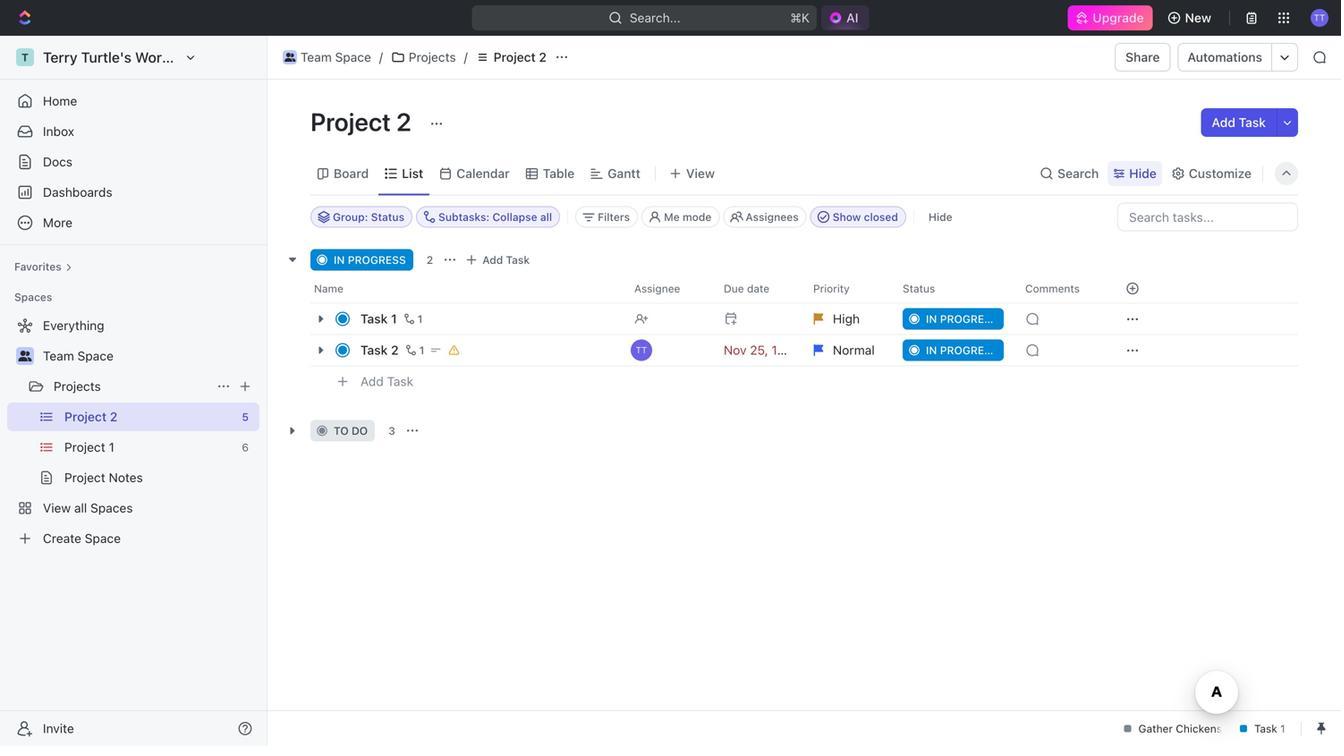 Task type: vqa. For each thing, say whether or not it's contained in the screenshot.
FUNCTIONALITY,
no



Task type: describe. For each thing, give the bounding box(es) containing it.
team inside 'sidebar' navigation
[[43, 349, 74, 363]]

list
[[402, 166, 423, 181]]

dashboards
[[43, 185, 112, 200]]

hide button
[[1108, 161, 1162, 186]]

project 1
[[64, 440, 114, 455]]

show closed
[[833, 211, 898, 223]]

table link
[[539, 161, 575, 186]]

everything link
[[7, 311, 256, 340]]

1 vertical spatial add
[[483, 254, 503, 266]]

view for view
[[686, 166, 715, 181]]

ai button
[[822, 5, 869, 30]]

name
[[314, 282, 344, 295]]

0 horizontal spatial add task button
[[353, 371, 421, 392]]

turtle's
[[81, 49, 132, 66]]

share button
[[1115, 43, 1171, 72]]

1 button for task 2
[[402, 341, 427, 359]]

group:
[[333, 211, 368, 223]]

create space link
[[7, 524, 256, 553]]

terry turtle's workspace
[[43, 49, 209, 66]]

1 / from the left
[[379, 50, 383, 64]]

filters
[[598, 211, 630, 223]]

due
[[724, 282, 744, 295]]

docs
[[43, 154, 73, 169]]

gantt link
[[604, 161, 641, 186]]

home link
[[7, 87, 260, 115]]

user group image inside 'sidebar' navigation
[[18, 351, 32, 362]]

all inside 'sidebar' navigation
[[74, 501, 87, 516]]

t
[[22, 51, 29, 64]]

automations button
[[1179, 44, 1272, 71]]

0 horizontal spatial tt button
[[624, 334, 713, 366]]

dashboards link
[[7, 178, 260, 207]]

new
[[1186, 10, 1212, 25]]

project notes
[[64, 470, 143, 485]]

1 horizontal spatial project 2
[[311, 107, 417, 136]]

0 vertical spatial space
[[335, 50, 371, 64]]

0 vertical spatial add task button
[[1202, 108, 1277, 137]]

team space inside 'sidebar' navigation
[[43, 349, 114, 363]]

status button
[[892, 274, 1015, 303]]

5
[[242, 411, 249, 423]]

task down task 1
[[361, 343, 388, 358]]

docs link
[[7, 148, 260, 176]]

favorites button
[[7, 256, 79, 277]]

sidebar navigation
[[0, 36, 271, 746]]

tree inside 'sidebar' navigation
[[7, 311, 260, 553]]

me
[[664, 211, 680, 223]]

priority button
[[803, 274, 892, 303]]

assignee button
[[624, 274, 713, 303]]

project for project 1 link at bottom left
[[64, 440, 105, 455]]

view all spaces
[[43, 501, 133, 516]]

mode
[[683, 211, 712, 223]]

show
[[833, 211, 861, 223]]

customize
[[1189, 166, 1252, 181]]

1 right task 2
[[419, 344, 425, 357]]

0 vertical spatial team
[[301, 50, 332, 64]]

hide button
[[922, 206, 960, 228]]

closed
[[864, 211, 898, 223]]

6
[[242, 441, 249, 454]]

more button
[[7, 209, 260, 237]]

task up task 2
[[361, 311, 388, 326]]

collapse
[[493, 211, 538, 223]]

0 vertical spatial tt button
[[1306, 4, 1334, 32]]

list link
[[398, 161, 423, 186]]

upgrade
[[1093, 10, 1144, 25]]

automations
[[1188, 50, 1263, 64]]

2 / from the left
[[464, 50, 468, 64]]

projects inside 'sidebar' navigation
[[54, 379, 101, 394]]

me mode
[[664, 211, 712, 223]]

task up customize
[[1239, 115, 1266, 130]]

progress for high
[[940, 313, 999, 325]]

assignee
[[635, 282, 681, 295]]

inbox
[[43, 124, 74, 139]]

create space
[[43, 531, 121, 546]]

in for normal
[[926, 344, 937, 357]]

⌘k
[[791, 10, 810, 25]]

terry
[[43, 49, 77, 66]]

3
[[389, 425, 395, 437]]

0 vertical spatial projects link
[[387, 47, 461, 68]]

view button
[[663, 153, 721, 195]]

project 1 link
[[64, 433, 235, 462]]

hide inside dropdown button
[[1130, 166, 1157, 181]]

due date
[[724, 282, 770, 295]]

task 1
[[361, 311, 397, 326]]

calendar link
[[453, 161, 510, 186]]

comments button
[[1015, 274, 1104, 303]]

everything
[[43, 318, 104, 333]]

1 vertical spatial team space link
[[43, 342, 256, 371]]

in for high
[[926, 313, 937, 325]]

to do
[[334, 425, 368, 437]]

Search tasks... text field
[[1119, 204, 1298, 230]]

notes
[[109, 470, 143, 485]]

inbox link
[[7, 117, 260, 146]]

task down task 2
[[387, 374, 414, 389]]

task 2
[[361, 343, 399, 358]]

2 inside 'sidebar' navigation
[[110, 409, 118, 424]]

1 inside 'sidebar' navigation
[[109, 440, 114, 455]]

search...
[[630, 10, 681, 25]]

favorites
[[14, 260, 62, 273]]

0 horizontal spatial status
[[371, 211, 405, 223]]

status inside dropdown button
[[903, 282, 936, 295]]

group: status
[[333, 211, 405, 223]]

2 vertical spatial space
[[85, 531, 121, 546]]

task down the collapse
[[506, 254, 530, 266]]

ai
[[847, 10, 859, 25]]

high button
[[803, 303, 892, 335]]

0 horizontal spatial projects link
[[54, 372, 209, 401]]

0 vertical spatial in progress
[[334, 254, 406, 266]]

show closed button
[[811, 206, 907, 228]]

1 horizontal spatial team space link
[[278, 47, 376, 68]]

high
[[833, 311, 860, 326]]

tt for topmost tt dropdown button
[[1314, 12, 1326, 23]]

view button
[[663, 161, 721, 186]]



Task type: locate. For each thing, give the bounding box(es) containing it.
projects link
[[387, 47, 461, 68], [54, 372, 209, 401]]

1 button right task 1
[[401, 310, 426, 328]]

0 vertical spatial in
[[334, 254, 345, 266]]

assignees
[[746, 211, 799, 223]]

to
[[334, 425, 349, 437]]

project for project notes link
[[64, 470, 105, 485]]

date
[[747, 282, 770, 295]]

project 2 inside 'sidebar' navigation
[[64, 409, 118, 424]]

2 in progress button from the top
[[892, 334, 1015, 366]]

status right priority dropdown button
[[903, 282, 936, 295]]

tt button
[[1306, 4, 1334, 32], [624, 334, 713, 366]]

customize button
[[1166, 161, 1257, 186]]

2 horizontal spatial add task
[[1212, 115, 1266, 130]]

0 horizontal spatial project 2
[[64, 409, 118, 424]]

0 horizontal spatial team
[[43, 349, 74, 363]]

search button
[[1035, 161, 1105, 186]]

2 vertical spatial add task
[[361, 374, 414, 389]]

1
[[391, 311, 397, 326], [418, 313, 423, 325], [419, 344, 425, 357], [109, 440, 114, 455]]

2 vertical spatial in
[[926, 344, 937, 357]]

0 horizontal spatial /
[[379, 50, 383, 64]]

assignees button
[[724, 206, 807, 228]]

view up create
[[43, 501, 71, 516]]

project 2 link
[[471, 47, 551, 68], [64, 403, 235, 431]]

0 vertical spatial progress
[[348, 254, 406, 266]]

0 horizontal spatial user group image
[[18, 351, 32, 362]]

tree
[[7, 311, 260, 553]]

create
[[43, 531, 81, 546]]

project for project 2 link to the left
[[64, 409, 107, 424]]

project
[[494, 50, 536, 64], [311, 107, 391, 136], [64, 409, 107, 424], [64, 440, 105, 455], [64, 470, 105, 485]]

0 vertical spatial add task
[[1212, 115, 1266, 130]]

1 vertical spatial in
[[926, 313, 937, 325]]

1 vertical spatial 1 button
[[402, 341, 427, 359]]

table
[[543, 166, 575, 181]]

0 vertical spatial team space link
[[278, 47, 376, 68]]

project 2
[[494, 50, 547, 64], [311, 107, 417, 136], [64, 409, 118, 424]]

0 horizontal spatial spaces
[[14, 291, 52, 303]]

1 button for task 1
[[401, 310, 426, 328]]

1 vertical spatial project 2
[[311, 107, 417, 136]]

0 vertical spatial project 2
[[494, 50, 547, 64]]

1 vertical spatial project 2 link
[[64, 403, 235, 431]]

1 button right task 2
[[402, 341, 427, 359]]

terry turtle's workspace, , element
[[16, 48, 34, 66]]

priority
[[814, 282, 850, 295]]

projects
[[409, 50, 456, 64], [54, 379, 101, 394]]

2 vertical spatial project 2
[[64, 409, 118, 424]]

0 vertical spatial spaces
[[14, 291, 52, 303]]

hide
[[1130, 166, 1157, 181], [929, 211, 953, 223]]

1 horizontal spatial spaces
[[90, 501, 133, 516]]

/
[[379, 50, 383, 64], [464, 50, 468, 64]]

1 horizontal spatial /
[[464, 50, 468, 64]]

status right the group:
[[371, 211, 405, 223]]

add down task 2
[[361, 374, 384, 389]]

all right the collapse
[[540, 211, 552, 223]]

0 horizontal spatial project 2 link
[[64, 403, 235, 431]]

add task down task 2
[[361, 374, 414, 389]]

normal button
[[803, 334, 892, 366]]

add task button up customize
[[1202, 108, 1277, 137]]

1 vertical spatial team space
[[43, 349, 114, 363]]

1 horizontal spatial status
[[903, 282, 936, 295]]

tt for tt dropdown button to the left
[[636, 345, 647, 355]]

team space
[[301, 50, 371, 64], [43, 349, 114, 363]]

upgrade link
[[1068, 5, 1153, 30]]

1 vertical spatial team
[[43, 349, 74, 363]]

1 horizontal spatial projects link
[[387, 47, 461, 68]]

1 horizontal spatial team
[[301, 50, 332, 64]]

0 vertical spatial project 2 link
[[471, 47, 551, 68]]

add task up customize
[[1212, 115, 1266, 130]]

1 vertical spatial status
[[903, 282, 936, 295]]

0 horizontal spatial view
[[43, 501, 71, 516]]

hide right 'search'
[[1130, 166, 1157, 181]]

new button
[[1160, 4, 1223, 32]]

0 horizontal spatial all
[[74, 501, 87, 516]]

in progress button
[[892, 303, 1015, 335], [892, 334, 1015, 366]]

home
[[43, 94, 77, 108]]

1 horizontal spatial all
[[540, 211, 552, 223]]

1 horizontal spatial add task
[[483, 254, 530, 266]]

all
[[540, 211, 552, 223], [74, 501, 87, 516]]

comments
[[1026, 282, 1080, 295]]

in progress for normal
[[926, 344, 999, 357]]

1 horizontal spatial add
[[483, 254, 503, 266]]

view inside button
[[686, 166, 715, 181]]

due date button
[[713, 274, 803, 303]]

progress for normal
[[940, 344, 999, 357]]

board link
[[330, 161, 369, 186]]

subtasks:
[[439, 211, 490, 223]]

share
[[1126, 50, 1160, 64]]

hide right closed
[[929, 211, 953, 223]]

status
[[371, 211, 405, 223], [903, 282, 936, 295]]

space
[[335, 50, 371, 64], [78, 349, 114, 363], [85, 531, 121, 546]]

tt
[[1314, 12, 1326, 23], [636, 345, 647, 355]]

in progress for high
[[926, 313, 999, 325]]

2 horizontal spatial add task button
[[1202, 108, 1277, 137]]

in progress button for normal
[[892, 334, 1015, 366]]

hide inside button
[[929, 211, 953, 223]]

spaces down favorites
[[14, 291, 52, 303]]

add task button up "name" dropdown button
[[461, 249, 537, 271]]

gantt
[[608, 166, 641, 181]]

0 horizontal spatial team space
[[43, 349, 114, 363]]

1 horizontal spatial user group image
[[284, 53, 296, 62]]

1 vertical spatial tt button
[[624, 334, 713, 366]]

view inside 'sidebar' navigation
[[43, 501, 71, 516]]

0 horizontal spatial tt
[[636, 345, 647, 355]]

0 vertical spatial projects
[[409, 50, 456, 64]]

0 vertical spatial status
[[371, 211, 405, 223]]

search
[[1058, 166, 1099, 181]]

spaces down the project notes
[[90, 501, 133, 516]]

0 vertical spatial user group image
[[284, 53, 296, 62]]

1 vertical spatial add task
[[483, 254, 530, 266]]

2 horizontal spatial project 2
[[494, 50, 547, 64]]

add up "name" dropdown button
[[483, 254, 503, 266]]

project notes link
[[64, 464, 256, 492]]

0 vertical spatial hide
[[1130, 166, 1157, 181]]

more
[[43, 215, 73, 230]]

2 vertical spatial add task button
[[353, 371, 421, 392]]

in progress
[[334, 254, 406, 266], [926, 313, 999, 325], [926, 344, 999, 357]]

all up create space
[[74, 501, 87, 516]]

2 vertical spatial in progress
[[926, 344, 999, 357]]

1 right task 1
[[418, 313, 423, 325]]

0 vertical spatial view
[[686, 166, 715, 181]]

1 button
[[401, 310, 426, 328], [402, 341, 427, 359]]

1 horizontal spatial add task button
[[461, 249, 537, 271]]

1 up task 2
[[391, 311, 397, 326]]

1 vertical spatial tt
[[636, 345, 647, 355]]

1 horizontal spatial tt button
[[1306, 4, 1334, 32]]

invite
[[43, 721, 74, 736]]

1 vertical spatial projects
[[54, 379, 101, 394]]

add task button down task 2
[[353, 371, 421, 392]]

do
[[352, 425, 368, 437]]

1 horizontal spatial view
[[686, 166, 715, 181]]

0 vertical spatial all
[[540, 211, 552, 223]]

name button
[[311, 274, 624, 303]]

1 in progress button from the top
[[892, 303, 1015, 335]]

1 vertical spatial spaces
[[90, 501, 133, 516]]

2 vertical spatial progress
[[940, 344, 999, 357]]

0 horizontal spatial hide
[[929, 211, 953, 223]]

spaces inside view all spaces link
[[90, 501, 133, 516]]

2 vertical spatial add
[[361, 374, 384, 389]]

team space link
[[278, 47, 376, 68], [43, 342, 256, 371]]

1 vertical spatial hide
[[929, 211, 953, 223]]

workspace
[[135, 49, 209, 66]]

2 horizontal spatial add
[[1212, 115, 1236, 130]]

add task
[[1212, 115, 1266, 130], [483, 254, 530, 266], [361, 374, 414, 389]]

0 horizontal spatial team space link
[[43, 342, 256, 371]]

0 vertical spatial tt
[[1314, 12, 1326, 23]]

1 vertical spatial view
[[43, 501, 71, 516]]

add task down the collapse
[[483, 254, 530, 266]]

0 horizontal spatial add task
[[361, 374, 414, 389]]

1 horizontal spatial tt
[[1314, 12, 1326, 23]]

0 vertical spatial 1 button
[[401, 310, 426, 328]]

board
[[334, 166, 369, 181]]

0 horizontal spatial add
[[361, 374, 384, 389]]

filters button
[[576, 206, 638, 228]]

1 up the project notes
[[109, 440, 114, 455]]

1 vertical spatial add task button
[[461, 249, 537, 271]]

user group image
[[284, 53, 296, 62], [18, 351, 32, 362]]

1 vertical spatial all
[[74, 501, 87, 516]]

1 vertical spatial space
[[78, 349, 114, 363]]

2
[[539, 50, 547, 64], [396, 107, 411, 136], [427, 254, 433, 266], [391, 343, 399, 358], [110, 409, 118, 424]]

view up mode
[[686, 166, 715, 181]]

1 horizontal spatial hide
[[1130, 166, 1157, 181]]

view all spaces link
[[7, 494, 256, 523]]

tree containing everything
[[7, 311, 260, 553]]

1 vertical spatial projects link
[[54, 372, 209, 401]]

1 vertical spatial user group image
[[18, 351, 32, 362]]

add up customize
[[1212, 115, 1236, 130]]

calendar
[[457, 166, 510, 181]]

progress
[[348, 254, 406, 266], [940, 313, 999, 325], [940, 344, 999, 357]]

0 horizontal spatial projects
[[54, 379, 101, 394]]

task
[[1239, 115, 1266, 130], [506, 254, 530, 266], [361, 311, 388, 326], [361, 343, 388, 358], [387, 374, 414, 389]]

1 vertical spatial in progress
[[926, 313, 999, 325]]

in progress button for high
[[892, 303, 1015, 335]]

view for view all spaces
[[43, 501, 71, 516]]

me mode button
[[642, 206, 720, 228]]

0 vertical spatial team space
[[301, 50, 371, 64]]

1 horizontal spatial projects
[[409, 50, 456, 64]]

normal
[[833, 343, 875, 358]]

1 horizontal spatial project 2 link
[[471, 47, 551, 68]]

view
[[686, 166, 715, 181], [43, 501, 71, 516]]

add
[[1212, 115, 1236, 130], [483, 254, 503, 266], [361, 374, 384, 389]]

1 vertical spatial progress
[[940, 313, 999, 325]]

0 vertical spatial add
[[1212, 115, 1236, 130]]

in
[[334, 254, 345, 266], [926, 313, 937, 325], [926, 344, 937, 357]]

1 horizontal spatial team space
[[301, 50, 371, 64]]



